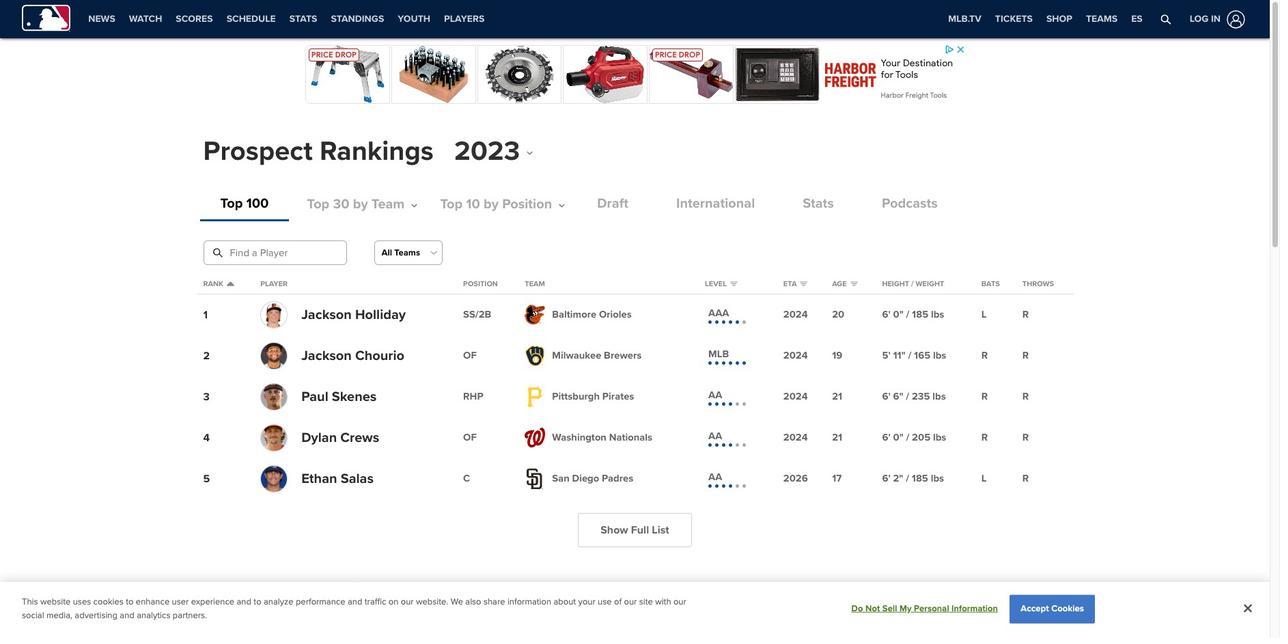 Task type: describe. For each thing, give the bounding box(es) containing it.
enhance
[[136, 597, 170, 608]]

top for top 100
[[220, 195, 243, 212]]

2 horizontal spatial and
[[348, 597, 363, 608]]

photo headshot of jackson chourio image
[[261, 336, 287, 375]]

advertisement region
[[304, 44, 967, 105]]

list
[[652, 523, 670, 537]]

0 horizontal spatial and
[[120, 610, 134, 621]]

washington
[[552, 432, 607, 444]]

secondary navigation element containing news
[[81, 0, 492, 38]]

2024 for chourio
[[784, 350, 808, 362]]

6' 2" / 185 lbs
[[883, 473, 945, 485]]

shop link
[[1040, 0, 1080, 38]]

age button
[[832, 280, 858, 289]]

information
[[952, 603, 999, 614]]

do not sell my personal information button
[[852, 596, 999, 623]]

aa for ethan salas
[[709, 471, 723, 483]]

top 100 button
[[220, 195, 269, 212]]

dylan crews
[[301, 430, 379, 446]]

205
[[912, 432, 931, 444]]

privacy alert dialog
[[0, 582, 1270, 638]]

baltimore orioles
[[552, 308, 632, 321]]

prospect for prospect rankings
[[203, 135, 313, 168]]

photo headshot of paul skenes image
[[261, 377, 287, 416]]

6' for paul skenes
[[883, 391, 891, 403]]

2 our from the left
[[624, 597, 637, 608]]

share
[[484, 597, 505, 608]]

photo headshot of jackson holliday image
[[261, 302, 287, 328]]

level button
[[705, 280, 738, 289]]

padres
[[602, 473, 634, 485]]

2026
[[784, 473, 808, 485]]

2024 for crews
[[784, 432, 808, 444]]

standings link
[[324, 0, 391, 38]]

milwaukee brewers logo image
[[525, 345, 546, 366]]

pittsburgh pirates logo image
[[525, 386, 546, 407]]

0 horizontal spatial position
[[463, 280, 498, 288]]

of
[[614, 597, 622, 608]]

washington nationals
[[552, 432, 653, 444]]

advertising
[[75, 610, 118, 621]]

san diego padres
[[552, 473, 634, 485]]

tertiary navigation element
[[942, 0, 1150, 38]]

aaa
[[709, 307, 730, 319]]

Prospect Search text field
[[230, 241, 323, 264]]

11"
[[894, 350, 906, 362]]

uses
[[73, 597, 91, 608]]

do not sell my personal information
[[852, 603, 999, 614]]

tickets link
[[989, 0, 1040, 38]]

full
[[631, 523, 649, 537]]

shop
[[1047, 13, 1073, 25]]

analytics
[[137, 610, 171, 621]]

0 vertical spatial team
[[372, 196, 405, 213]]

jackson holliday
[[301, 307, 406, 323]]

6' for ethan salas
[[883, 473, 891, 485]]

prospect headlines
[[210, 577, 390, 602]]

stats link
[[283, 0, 324, 38]]

es
[[1132, 13, 1143, 25]]

social
[[22, 610, 44, 621]]

in
[[1212, 13, 1221, 25]]

/ right height
[[912, 280, 914, 288]]

mlb.tv link
[[942, 0, 989, 38]]

1 vertical spatial stats
[[803, 195, 834, 212]]

4
[[203, 431, 210, 445]]

this
[[22, 597, 38, 608]]

show full list button
[[578, 513, 692, 547]]

l for jackson holliday
[[982, 309, 987, 321]]

235
[[912, 391, 930, 403]]

stats inside secondary navigation element
[[290, 13, 317, 25]]

photo headshot of ethan salas image
[[261, 459, 287, 498]]

orioles
[[599, 308, 632, 321]]

height
[[883, 280, 910, 288]]

nationals
[[609, 432, 653, 444]]

30
[[333, 196, 350, 213]]

throws
[[1023, 280, 1055, 288]]

also
[[466, 597, 482, 608]]

cookies
[[93, 597, 124, 608]]

chourio
[[355, 348, 405, 364]]

ss/2b
[[463, 309, 492, 321]]

photo headshot of dylan crews image
[[261, 418, 287, 457]]

jackson chourio
[[301, 348, 405, 364]]

3 our from the left
[[674, 597, 687, 608]]

scores link
[[169, 0, 220, 38]]

6' for jackson holliday
[[883, 309, 891, 321]]

log in button
[[1174, 7, 1249, 31]]

mlb
[[709, 348, 729, 360]]

arrow up image
[[227, 280, 234, 287]]

ethan salas
[[301, 471, 374, 487]]

c
[[463, 473, 470, 485]]

news
[[88, 13, 115, 25]]

eta button
[[784, 280, 808, 289]]

podcasts
[[882, 195, 938, 212]]

filter image for eta
[[801, 280, 808, 287]]

by for 10
[[484, 196, 499, 213]]

1 to from the left
[[126, 597, 134, 608]]

website.
[[416, 597, 449, 608]]

age
[[832, 280, 847, 288]]

performance
[[296, 597, 346, 608]]

caret down image
[[428, 251, 439, 255]]

21 for skenes
[[832, 391, 843, 403]]

search image
[[212, 248, 223, 258]]

brewers
[[604, 350, 642, 362]]

1
[[203, 308, 208, 322]]

5'
[[883, 350, 891, 362]]

show full list
[[601, 523, 670, 537]]

headlines
[[298, 577, 390, 602]]

lbs for jackson chourio
[[934, 350, 947, 362]]

2 secondary navigation element from the left
[[492, 0, 606, 38]]

lbs for paul skenes
[[933, 391, 946, 403]]

diego
[[572, 473, 600, 485]]

0" for jackson holliday
[[894, 309, 904, 321]]

100
[[246, 195, 269, 212]]

players
[[444, 13, 485, 25]]

prospect rankings
[[203, 135, 434, 168]]

2"
[[894, 473, 904, 485]]



Task type: locate. For each thing, give the bounding box(es) containing it.
2 6' from the top
[[883, 391, 891, 403]]

rank
[[203, 280, 224, 288]]

10
[[466, 196, 480, 213]]

watch link
[[122, 0, 169, 38]]

top for top 10 by position
[[440, 196, 463, 213]]

/ right 6" at the right
[[906, 391, 910, 403]]

0" for dylan crews
[[894, 432, 904, 444]]

and right experience
[[237, 597, 252, 608]]

washington nationals logo image
[[525, 428, 546, 448]]

media,
[[46, 610, 72, 621]]

youth link
[[391, 0, 437, 38]]

2 horizontal spatial top
[[440, 196, 463, 213]]

use
[[598, 597, 612, 608]]

pittsburgh
[[552, 391, 600, 403]]

1 6' from the top
[[883, 309, 891, 321]]

es link
[[1125, 0, 1150, 38]]

/ right 11"
[[909, 350, 912, 362]]

top left 30
[[307, 196, 330, 213]]

aa for dylan crews
[[709, 430, 723, 442]]

eta
[[784, 280, 797, 288]]

/ down height / weight
[[907, 309, 910, 321]]

/ right 2"
[[906, 473, 910, 485]]

position right 10
[[502, 196, 552, 213]]

draft button
[[597, 195, 629, 212]]

21 for crews
[[832, 432, 843, 444]]

0 horizontal spatial to
[[126, 597, 134, 608]]

cookies
[[1052, 603, 1085, 614]]

rankings
[[320, 135, 434, 168]]

prospect
[[203, 135, 313, 168], [210, 577, 292, 602]]

top navigation menu bar
[[0, 0, 1270, 38]]

0 vertical spatial position
[[502, 196, 552, 213]]

6' 0" / 185 lbs
[[883, 309, 945, 321]]

accept cookies button
[[1010, 595, 1096, 623]]

accept
[[1021, 603, 1050, 614]]

1 vertical spatial l
[[982, 473, 987, 485]]

/ left 205
[[907, 432, 910, 444]]

2 by from the left
[[484, 196, 499, 213]]

1 horizontal spatial and
[[237, 597, 252, 608]]

baltimore
[[552, 308, 597, 321]]

scores
[[176, 13, 213, 25]]

podcasts button
[[882, 195, 938, 212]]

3
[[203, 390, 210, 404]]

filter image for level
[[731, 280, 738, 287]]

your
[[579, 597, 596, 608]]

do
[[852, 603, 864, 614]]

lbs down weight
[[931, 309, 945, 321]]

top for top 30 by team
[[307, 196, 330, 213]]

2 to from the left
[[254, 597, 261, 608]]

to right 'cookies'
[[126, 597, 134, 608]]

of for jackson chourio
[[463, 350, 477, 362]]

2 aa from the top
[[709, 430, 723, 442]]

pittsburgh pirates
[[552, 391, 635, 403]]

1 vertical spatial 185
[[912, 473, 929, 485]]

6' 0" / 205 lbs
[[883, 432, 947, 444]]

teams
[[1087, 13, 1118, 25]]

3 aa from the top
[[709, 471, 723, 483]]

by right 10
[[484, 196, 499, 213]]

filter image inside eta button
[[801, 280, 808, 287]]

about
[[554, 597, 576, 608]]

1 horizontal spatial top
[[307, 196, 330, 213]]

draft
[[597, 195, 629, 212]]

1 vertical spatial jackson
[[301, 348, 352, 364]]

5' 11" / 165 lbs
[[883, 350, 947, 362]]

standings
[[331, 13, 384, 25]]

0 vertical spatial of
[[463, 350, 477, 362]]

accept cookies
[[1021, 603, 1085, 614]]

6' left 6" at the right
[[883, 391, 891, 403]]

lbs for dylan crews
[[934, 432, 947, 444]]

3 6' from the top
[[883, 432, 891, 444]]

sell
[[883, 603, 898, 614]]

log in
[[1190, 13, 1221, 25]]

on
[[389, 597, 399, 608]]

ethan
[[301, 471, 337, 487]]

filter image inside level button
[[731, 280, 738, 287]]

major league baseball image
[[22, 4, 71, 32]]

1 0" from the top
[[894, 309, 904, 321]]

2 vertical spatial aa
[[709, 471, 723, 483]]

bats
[[982, 280, 1000, 288]]

1 vertical spatial 21
[[832, 432, 843, 444]]

1 21 from the top
[[832, 391, 843, 403]]

lbs for ethan salas
[[931, 473, 945, 485]]

2 filter image from the left
[[801, 280, 808, 287]]

21
[[832, 391, 843, 403], [832, 432, 843, 444]]

players link
[[437, 0, 492, 38]]

4 2024 from the top
[[784, 432, 808, 444]]

1 vertical spatial aa
[[709, 430, 723, 442]]

6' for dylan crews
[[883, 432, 891, 444]]

1 horizontal spatial to
[[254, 597, 261, 608]]

0" left 205
[[894, 432, 904, 444]]

0 vertical spatial aa
[[709, 389, 723, 401]]

0 horizontal spatial team
[[372, 196, 405, 213]]

0 horizontal spatial top
[[220, 195, 243, 212]]

filter image
[[731, 280, 738, 287], [801, 280, 808, 287]]

top 100
[[220, 195, 269, 212]]

1 filter image from the left
[[731, 280, 738, 287]]

2 2024 from the top
[[784, 350, 808, 362]]

1 vertical spatial prospect
[[210, 577, 292, 602]]

analyze
[[264, 597, 294, 608]]

1 of from the top
[[463, 350, 477, 362]]

site
[[639, 597, 653, 608]]

dylan
[[301, 430, 337, 446]]

prospect for prospect headlines
[[210, 577, 292, 602]]

lbs right 205
[[934, 432, 947, 444]]

weight
[[916, 280, 945, 288]]

0 vertical spatial 185
[[912, 309, 929, 321]]

1 2024 from the top
[[784, 309, 808, 321]]

aa
[[709, 389, 723, 401], [709, 430, 723, 442], [709, 471, 723, 483]]

user
[[172, 597, 189, 608]]

2 21 from the top
[[832, 432, 843, 444]]

holliday
[[355, 307, 406, 323]]

2
[[203, 349, 210, 363]]

185 right 2"
[[912, 473, 929, 485]]

2 0" from the top
[[894, 432, 904, 444]]

19
[[832, 350, 843, 362]]

our right "with"
[[674, 597, 687, 608]]

filter image right eta
[[801, 280, 808, 287]]

stats
[[290, 13, 317, 25], [803, 195, 834, 212]]

2 of from the top
[[463, 432, 477, 444]]

secondary navigation element
[[81, 0, 492, 38], [492, 0, 606, 38]]

/ for jackson holliday
[[907, 309, 910, 321]]

lbs right 2"
[[931, 473, 945, 485]]

0 vertical spatial jackson
[[301, 307, 352, 323]]

1 l from the top
[[982, 309, 987, 321]]

stats button
[[803, 195, 834, 212]]

by right 30
[[353, 196, 368, 213]]

top left 100
[[220, 195, 243, 212]]

1 horizontal spatial team
[[525, 280, 545, 288]]

with
[[655, 597, 672, 608]]

pirates
[[603, 391, 635, 403]]

baltimore orioles logo image
[[525, 305, 546, 324]]

1 horizontal spatial our
[[624, 597, 637, 608]]

website
[[40, 597, 71, 608]]

to left 'analyze'
[[254, 597, 261, 608]]

1 vertical spatial of
[[463, 432, 477, 444]]

team up baltimore orioles logo
[[525, 280, 545, 288]]

l for ethan salas
[[982, 473, 987, 485]]

rhp
[[463, 391, 484, 403]]

san diego padres logo image
[[525, 468, 546, 489]]

1 horizontal spatial filter image
[[801, 280, 808, 287]]

1 jackson from the top
[[301, 307, 352, 323]]

and left traffic
[[348, 597, 363, 608]]

filter image
[[851, 280, 858, 287]]

4 6' from the top
[[883, 473, 891, 485]]

0 horizontal spatial our
[[401, 597, 414, 608]]

0" down height
[[894, 309, 904, 321]]

0 horizontal spatial filter image
[[731, 280, 738, 287]]

skenes
[[332, 389, 377, 405]]

lbs for jackson holliday
[[931, 309, 945, 321]]

l
[[982, 309, 987, 321], [982, 473, 987, 485]]

to
[[126, 597, 134, 608], [254, 597, 261, 608]]

1 our from the left
[[401, 597, 414, 608]]

2 jackson from the top
[[301, 348, 352, 364]]

0 vertical spatial l
[[982, 309, 987, 321]]

filter image right level
[[731, 280, 738, 287]]

team right 30
[[372, 196, 405, 213]]

by for 30
[[353, 196, 368, 213]]

0 horizontal spatial stats
[[290, 13, 317, 25]]

1 aa from the top
[[709, 389, 723, 401]]

6' left 205
[[883, 432, 891, 444]]

information
[[508, 597, 552, 608]]

lbs right 235
[[933, 391, 946, 403]]

lbs right 165
[[934, 350, 947, 362]]

jackson up the 'paul' at left bottom
[[301, 348, 352, 364]]

21 up 17
[[832, 432, 843, 444]]

3 2024 from the top
[[784, 391, 808, 403]]

team
[[372, 196, 405, 213], [525, 280, 545, 288]]

top left 10
[[440, 196, 463, 213]]

185 for ethan salas
[[912, 473, 929, 485]]

tickets
[[996, 13, 1033, 25]]

our right on
[[401, 597, 414, 608]]

2 l from the top
[[982, 473, 987, 485]]

schedule link
[[220, 0, 283, 38]]

1 secondary navigation element from the left
[[81, 0, 492, 38]]

our right "of"
[[624, 597, 637, 608]]

jackson for jackson holliday
[[301, 307, 352, 323]]

/ for ethan salas
[[906, 473, 910, 485]]

1 vertical spatial 0"
[[894, 432, 904, 444]]

17
[[832, 473, 842, 485]]

1 vertical spatial position
[[463, 280, 498, 288]]

/ for dylan crews
[[907, 432, 910, 444]]

2024 for holliday
[[784, 309, 808, 321]]

show
[[601, 523, 628, 537]]

1 by from the left
[[353, 196, 368, 213]]

6"
[[894, 391, 904, 403]]

jackson for jackson chourio
[[301, 348, 352, 364]]

21 down 19
[[832, 391, 843, 403]]

and
[[237, 597, 252, 608], [348, 597, 363, 608], [120, 610, 134, 621]]

185 for jackson holliday
[[912, 309, 929, 321]]

0 vertical spatial prospect
[[203, 135, 313, 168]]

6' down height
[[883, 309, 891, 321]]

0 vertical spatial stats
[[290, 13, 317, 25]]

of up rhp
[[463, 350, 477, 362]]

of for dylan crews
[[463, 432, 477, 444]]

185 down height / weight
[[912, 309, 929, 321]]

of up c
[[463, 432, 477, 444]]

san
[[552, 473, 570, 485]]

milwaukee brewers
[[552, 350, 642, 362]]

personal
[[914, 603, 950, 614]]

1 horizontal spatial by
[[484, 196, 499, 213]]

1 horizontal spatial stats
[[803, 195, 834, 212]]

2023
[[454, 135, 520, 168]]

aa for paul skenes
[[709, 389, 723, 401]]

level
[[705, 280, 727, 288]]

6' left 2"
[[883, 473, 891, 485]]

0 vertical spatial 21
[[832, 391, 843, 403]]

traffic
[[365, 597, 386, 608]]

international button
[[677, 195, 755, 212]]

1 horizontal spatial position
[[502, 196, 552, 213]]

paul
[[301, 389, 329, 405]]

my
[[900, 603, 912, 614]]

1 vertical spatial team
[[525, 280, 545, 288]]

/
[[912, 280, 914, 288], [907, 309, 910, 321], [909, 350, 912, 362], [906, 391, 910, 403], [907, 432, 910, 444], [906, 473, 910, 485]]

0 vertical spatial 0"
[[894, 309, 904, 321]]

/ for paul skenes
[[906, 391, 910, 403]]

position up ss/2b
[[463, 280, 498, 288]]

international
[[677, 195, 755, 212]]

2024 for skenes
[[784, 391, 808, 403]]

2 horizontal spatial our
[[674, 597, 687, 608]]

and down 'cookies'
[[120, 610, 134, 621]]

0 horizontal spatial by
[[353, 196, 368, 213]]

jackson up jackson chourio
[[301, 307, 352, 323]]

/ for jackson chourio
[[909, 350, 912, 362]]



Task type: vqa. For each thing, say whether or not it's contained in the screenshot.


